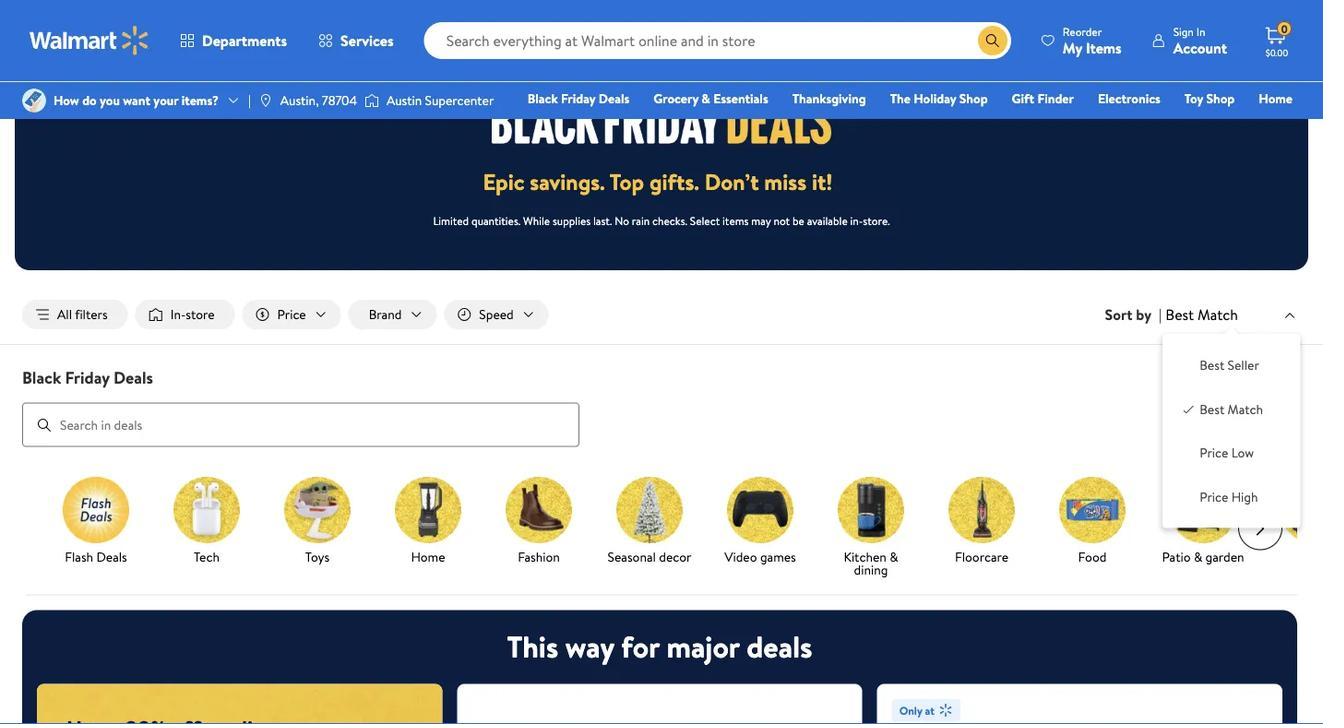 Task type: vqa. For each thing, say whether or not it's contained in the screenshot.
FASHION
yes



Task type: locate. For each thing, give the bounding box(es) containing it.
flash deals image
[[63, 477, 129, 543]]

1 horizontal spatial |
[[1160, 305, 1163, 325]]

in-store button
[[135, 300, 235, 330]]

best match up best seller
[[1166, 305, 1239, 325]]

2 vertical spatial price
[[1200, 488, 1229, 506]]

services
[[341, 30, 394, 51]]

black friday deals up savings.
[[528, 90, 630, 108]]

deals right flash at bottom
[[96, 548, 127, 566]]

0 horizontal spatial home link
[[380, 477, 476, 567]]

only at
[[900, 703, 935, 719]]

Best Match radio
[[1182, 400, 1197, 415]]

shop right the toy on the right of page
[[1207, 90, 1236, 108]]

friday up savings.
[[561, 90, 596, 108]]

0 horizontal spatial fashion link
[[491, 477, 587, 567]]

0 horizontal spatial  image
[[22, 89, 46, 113]]

services button
[[303, 18, 410, 63]]

0 vertical spatial black
[[528, 90, 558, 108]]

match up best seller
[[1198, 305, 1239, 325]]

price high
[[1200, 488, 1259, 506]]

seasonal
[[608, 548, 656, 566]]

price for price
[[278, 306, 306, 324]]

home up walmart+
[[1260, 90, 1293, 108]]

walmart+ link
[[1230, 114, 1302, 134]]

Black Friday Deals search field
[[0, 366, 1324, 447]]

deals left the grocery
[[599, 90, 630, 108]]

the
[[891, 90, 911, 108]]

0 horizontal spatial |
[[248, 91, 251, 109]]

& right patio
[[1195, 548, 1203, 566]]

patio & garden
[[1163, 548, 1245, 566]]

friday inside search box
[[65, 366, 110, 389]]

0 vertical spatial best match
[[1166, 305, 1239, 325]]

price left "high"
[[1200, 488, 1229, 506]]

friday down filters
[[65, 366, 110, 389]]

flash deals
[[65, 548, 127, 566]]

 image
[[22, 89, 46, 113], [258, 93, 273, 108]]

black up search image
[[22, 366, 61, 389]]

search icon image
[[986, 33, 1001, 48]]

1 horizontal spatial home
[[1260, 90, 1293, 108]]

while
[[524, 213, 550, 228]]

0 horizontal spatial home
[[411, 548, 446, 566]]

home down shop home image
[[411, 548, 446, 566]]

best right best match "option"
[[1200, 400, 1225, 418]]

shop tech image
[[174, 477, 240, 543]]

shop fashion image
[[506, 477, 572, 543]]

kitchen & dining link
[[824, 477, 920, 580]]

best left seller
[[1200, 357, 1225, 375]]

gift finder
[[1012, 90, 1075, 108]]

0 horizontal spatial &
[[702, 90, 711, 108]]

1 horizontal spatial home link
[[1251, 89, 1302, 108]]

black friday deals down filters
[[22, 366, 153, 389]]

epic savings. top gifts. don't miss it!
[[483, 166, 833, 197]]

best seller
[[1200, 357, 1260, 375]]

0 vertical spatial best
[[1166, 305, 1195, 325]]

deals
[[747, 627, 813, 668]]

filters
[[75, 306, 108, 324]]

fashion down the "shop fashion" image
[[518, 548, 560, 566]]

best inside popup button
[[1166, 305, 1195, 325]]

seasonal decor
[[608, 548, 692, 566]]

this
[[507, 627, 559, 668]]

black friday deals
[[528, 90, 630, 108], [22, 366, 153, 389]]

match down seller
[[1228, 400, 1264, 418]]

option group
[[1178, 349, 1286, 514]]

1 vertical spatial fashion link
[[491, 477, 587, 567]]

price left low
[[1200, 444, 1229, 462]]

my
[[1063, 37, 1083, 58]]

0 vertical spatial home
[[1260, 90, 1293, 108]]

1 vertical spatial friday
[[65, 366, 110, 389]]

 image
[[365, 91, 379, 110]]

reorder
[[1063, 24, 1103, 39]]

not
[[774, 213, 790, 228]]

 image for austin, 78704
[[258, 93, 273, 108]]

toys
[[305, 548, 330, 566]]

fashion down the gift finder link
[[1014, 115, 1057, 133]]

shop toys image
[[284, 477, 351, 543]]

0
[[1282, 21, 1288, 37]]

0 horizontal spatial black
[[22, 366, 61, 389]]

1 vertical spatial deals
[[114, 366, 153, 389]]

price
[[278, 306, 306, 324], [1200, 444, 1229, 462], [1200, 488, 1229, 506]]

quantities.
[[472, 213, 521, 228]]

black
[[528, 90, 558, 108], [22, 366, 61, 389]]

shop right holiday
[[960, 90, 988, 108]]

home inside the home fashion
[[1260, 90, 1293, 108]]

0 horizontal spatial black friday deals
[[22, 366, 153, 389]]

0 vertical spatial fashion
[[1014, 115, 1057, 133]]

grocery & essentials link
[[646, 89, 777, 108]]

1 horizontal spatial fashion link
[[1006, 114, 1065, 134]]

black right "supercenter"
[[528, 90, 558, 108]]

best right by
[[1166, 305, 1195, 325]]

savings.
[[530, 166, 605, 197]]

in
[[1197, 24, 1206, 39]]

1 vertical spatial black
[[22, 366, 61, 389]]

price low
[[1200, 444, 1255, 462]]

your
[[154, 91, 179, 109]]

black friday deals inside search box
[[22, 366, 153, 389]]

1 horizontal spatial shop
[[1207, 90, 1236, 108]]

electronics
[[1099, 90, 1161, 108]]

tech
[[194, 548, 220, 566]]

limited quantities. while supplies last. no rain checks. select items may not be available in-store.
[[433, 213, 891, 228]]

& right the grocery
[[702, 90, 711, 108]]

| right "items?"
[[248, 91, 251, 109]]

1 horizontal spatial  image
[[258, 93, 273, 108]]

fashion link
[[1006, 114, 1065, 134], [491, 477, 587, 567]]

0 vertical spatial home link
[[1251, 89, 1302, 108]]

1 horizontal spatial fashion
[[1014, 115, 1057, 133]]

1 vertical spatial |
[[1160, 305, 1163, 325]]

1 vertical spatial fashion
[[518, 548, 560, 566]]

0 horizontal spatial friday
[[65, 366, 110, 389]]

0 vertical spatial friday
[[561, 90, 596, 108]]

home for home fashion
[[1260, 90, 1293, 108]]

want
[[123, 91, 150, 109]]

holiday
[[914, 90, 957, 108]]

grocery
[[654, 90, 699, 108]]

account
[[1174, 37, 1228, 58]]

games
[[761, 548, 797, 566]]

deals down in-store "button"
[[114, 366, 153, 389]]

reorder my items
[[1063, 24, 1122, 58]]

1 horizontal spatial friday
[[561, 90, 596, 108]]

0 horizontal spatial shop
[[960, 90, 988, 108]]

price right the store
[[278, 306, 306, 324]]

 image left how in the top of the page
[[22, 89, 46, 113]]

shop baby image
[[1281, 477, 1324, 543]]

| right by
[[1160, 305, 1163, 325]]

only
[[900, 703, 923, 719]]

top
[[610, 166, 645, 197]]

1 vertical spatial black friday deals
[[22, 366, 153, 389]]

price for price low
[[1200, 444, 1229, 462]]

1 vertical spatial match
[[1228, 400, 1264, 418]]

1 horizontal spatial &
[[890, 548, 899, 566]]

flash deals link
[[48, 477, 144, 567]]

don't
[[705, 166, 759, 197]]

fashion
[[1014, 115, 1057, 133], [518, 548, 560, 566]]

match inside option group
[[1228, 400, 1264, 418]]

austin
[[387, 91, 422, 109]]

 image left austin, on the left of page
[[258, 93, 273, 108]]

& for essentials
[[702, 90, 711, 108]]

sign
[[1174, 24, 1195, 39]]

austin, 78704
[[281, 91, 357, 109]]

& right dining on the right of page
[[890, 548, 899, 566]]

best
[[1166, 305, 1195, 325], [1200, 357, 1225, 375], [1200, 400, 1225, 418]]

1 vertical spatial home
[[411, 548, 446, 566]]

shop video games image
[[728, 477, 794, 543]]

0 horizontal spatial fashion
[[518, 548, 560, 566]]

1 vertical spatial price
[[1200, 444, 1229, 462]]

electronics link
[[1090, 89, 1170, 108]]

1 vertical spatial best match
[[1200, 400, 1264, 418]]

0 vertical spatial black friday deals
[[528, 90, 630, 108]]

2 horizontal spatial &
[[1195, 548, 1203, 566]]

be
[[793, 213, 805, 228]]

& inside kitchen & dining
[[890, 548, 899, 566]]

you
[[100, 91, 120, 109]]

|
[[248, 91, 251, 109], [1160, 305, 1163, 325]]

how do you want your items?
[[54, 91, 219, 109]]

0 vertical spatial price
[[278, 306, 306, 324]]

best match right best match "option"
[[1200, 400, 1264, 418]]

home link
[[1251, 89, 1302, 108], [380, 477, 476, 567]]

match
[[1198, 305, 1239, 325], [1228, 400, 1264, 418]]

& for garden
[[1195, 548, 1203, 566]]

how
[[54, 91, 79, 109]]

sign in account
[[1174, 24, 1228, 58]]

one
[[1152, 115, 1180, 133]]

kitchen
[[844, 548, 887, 566]]

0 vertical spatial match
[[1198, 305, 1239, 325]]

price inside dropdown button
[[278, 306, 306, 324]]

do
[[82, 91, 97, 109]]

items
[[723, 213, 749, 228]]



Task type: describe. For each thing, give the bounding box(es) containing it.
decor
[[659, 548, 692, 566]]

$0.00
[[1266, 46, 1289, 59]]

shop home image
[[395, 477, 462, 543]]

gift finder link
[[1004, 89, 1083, 108]]

checks.
[[653, 213, 688, 228]]

2 vertical spatial deals
[[96, 548, 127, 566]]

black inside search box
[[22, 366, 61, 389]]

option group containing best seller
[[1178, 349, 1286, 514]]

departments
[[202, 30, 287, 51]]

shop floorcare image
[[949, 477, 1016, 543]]

next slide for chipmodulewithimages list image
[[1239, 506, 1283, 551]]

video
[[725, 548, 758, 566]]

home for home
[[411, 548, 446, 566]]

seasonal decor link
[[602, 477, 698, 567]]

1 vertical spatial best
[[1200, 357, 1225, 375]]

0 vertical spatial deals
[[599, 90, 630, 108]]

last.
[[594, 213, 612, 228]]

grocery & essentials
[[654, 90, 769, 108]]

best match inside option group
[[1200, 400, 1264, 418]]

shop seasonal image
[[617, 477, 683, 543]]

seller
[[1228, 357, 1260, 375]]

sponsored
[[1233, 8, 1283, 24]]

2 shop from the left
[[1207, 90, 1236, 108]]

price for price high
[[1200, 488, 1229, 506]]

shop food image
[[1060, 477, 1126, 543]]

& for dining
[[890, 548, 899, 566]]

video games
[[725, 548, 797, 566]]

garden
[[1206, 548, 1245, 566]]

miss
[[765, 166, 807, 197]]

Walmart Site-Wide search field
[[424, 22, 1012, 59]]

departments button
[[164, 18, 303, 63]]

way
[[566, 627, 614, 668]]

supplies
[[553, 213, 591, 228]]

floorcare link
[[934, 477, 1030, 567]]

in-
[[851, 213, 864, 228]]

for
[[622, 627, 660, 668]]

by
[[1137, 305, 1152, 325]]

essentials
[[714, 90, 769, 108]]

black friday deals link
[[520, 89, 638, 108]]

walmart black friday deals for days image
[[492, 98, 832, 144]]

toy shop link
[[1177, 89, 1244, 108]]

match inside popup button
[[1198, 305, 1239, 325]]

the holiday shop
[[891, 90, 988, 108]]

epic
[[483, 166, 525, 197]]

in-store
[[171, 306, 215, 324]]

 image for how do you want your items?
[[22, 89, 46, 113]]

Search in deals search field
[[22, 403, 580, 447]]

major
[[667, 627, 740, 668]]

limited
[[433, 213, 469, 228]]

1 vertical spatial home link
[[380, 477, 476, 567]]

walmart+
[[1238, 115, 1293, 133]]

gifts.
[[650, 166, 700, 197]]

finder
[[1038, 90, 1075, 108]]

speed
[[479, 306, 514, 324]]

1 horizontal spatial black friday deals
[[528, 90, 630, 108]]

best match inside popup button
[[1166, 305, 1239, 325]]

2 vertical spatial best
[[1200, 400, 1225, 418]]

in-
[[171, 306, 186, 324]]

debit
[[1183, 115, 1214, 133]]

sort by |
[[1106, 305, 1163, 325]]

patio & garden link
[[1156, 477, 1252, 567]]

food link
[[1045, 477, 1141, 567]]

all filters button
[[22, 300, 128, 330]]

walmart image
[[30, 26, 150, 55]]

search image
[[37, 418, 52, 433]]

Search search field
[[424, 22, 1012, 59]]

it!
[[812, 166, 833, 197]]

low
[[1232, 444, 1255, 462]]

sort
[[1106, 305, 1133, 325]]

store
[[186, 306, 215, 324]]

store.
[[863, 213, 891, 228]]

registry
[[1081, 115, 1128, 133]]

1 shop from the left
[[960, 90, 988, 108]]

at
[[926, 703, 935, 719]]

no
[[615, 213, 630, 228]]

toy shop
[[1185, 90, 1236, 108]]

video games link
[[713, 477, 809, 567]]

toys link
[[270, 477, 366, 567]]

0 vertical spatial fashion link
[[1006, 114, 1065, 134]]

thanksgiving link
[[784, 89, 875, 108]]

tech link
[[159, 477, 255, 567]]

registry link
[[1073, 114, 1136, 134]]

shop patio & garden image
[[1171, 477, 1237, 543]]

78704
[[322, 91, 357, 109]]

flash
[[65, 548, 93, 566]]

all
[[57, 306, 72, 324]]

shop kitchen & dining image
[[838, 477, 905, 543]]

speed button
[[444, 300, 549, 330]]

1 horizontal spatial black
[[528, 90, 558, 108]]

food
[[1079, 548, 1107, 566]]

deals inside search box
[[114, 366, 153, 389]]

available
[[808, 213, 848, 228]]

floorcare
[[955, 548, 1009, 566]]

items?
[[182, 91, 219, 109]]

fashion inside fashion link
[[518, 548, 560, 566]]

select
[[690, 213, 720, 228]]

0 vertical spatial |
[[248, 91, 251, 109]]

sort and filter section element
[[0, 285, 1324, 344]]

one debit
[[1152, 115, 1214, 133]]

thanksgiving
[[793, 90, 867, 108]]

one debit link
[[1144, 114, 1223, 134]]

patio
[[1163, 548, 1191, 566]]

this way for major deals
[[507, 627, 813, 668]]

fashion inside the home fashion
[[1014, 115, 1057, 133]]

| inside sort and filter section element
[[1160, 305, 1163, 325]]

toy
[[1185, 90, 1204, 108]]



